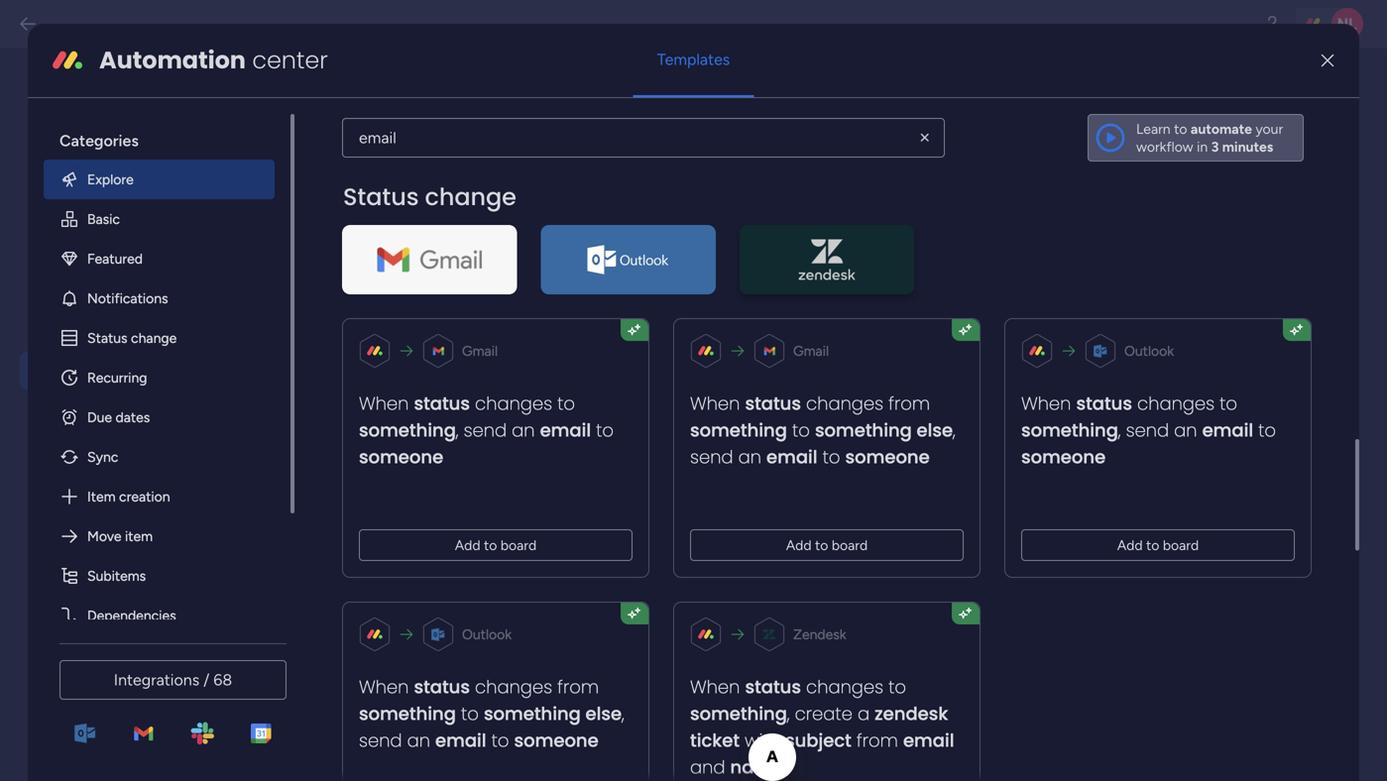 Task type: describe. For each thing, give the bounding box(es) containing it.
directory
[[145, 534, 216, 556]]

notifications
[[87, 290, 168, 307]]

explore option
[[44, 159, 275, 199]]

token
[[415, 442, 453, 460]]

there
[[416, 211, 446, 227]]

usage
[[74, 447, 124, 468]]

changes inside when status changes to something , create a
[[806, 674, 883, 700]]

add to board for 1st add to board button from the right
[[1117, 537, 1199, 553]]

ticket
[[690, 728, 740, 753]]

name
[[730, 755, 783, 780]]

customization
[[74, 229, 190, 250]]

api inside the api documentation can be found at developers.monday.com
[[417, 271, 440, 289]]

zendesk
[[875, 701, 948, 727]]

usage stats button
[[20, 439, 250, 477]]

when status changes to something , create a
[[690, 674, 906, 727]]

status change option
[[44, 318, 275, 358]]

powerful
[[596, 375, 655, 393]]

item creation option
[[44, 477, 275, 516]]

permissions
[[74, 622, 168, 643]]

clear search image
[[916, 129, 934, 146]]

capabilities
[[389, 398, 464, 415]]

content directory
[[74, 534, 216, 556]]

help image
[[1262, 14, 1282, 34]]

when status changes to something , send an email to someone for gmail
[[359, 391, 614, 470]]

security
[[74, 316, 140, 338]]

the monday app api gives you powerful capabilities in order to enhance your monday app experience. it's very important to keep your api token secure.
[[389, 375, 705, 460]]

up
[[112, 491, 135, 512]]

it's
[[497, 420, 517, 438]]

from for gmail
[[889, 391, 930, 416]]

account
[[123, 665, 188, 687]]

personal api token
[[329, 144, 456, 162]]

order
[[483, 398, 518, 415]]

the
[[343, 211, 362, 227]]

3 minutes
[[1211, 138, 1273, 155]]

important
[[553, 420, 618, 438]]

0 horizontal spatial app
[[389, 420, 414, 438]]

from for outlook
[[557, 674, 599, 700]]

change inside option
[[131, 329, 177, 346]]

dapulse info image
[[349, 269, 369, 299]]

administration
[[35, 84, 232, 120]]

regenerate button
[[648, 138, 726, 170]]

new
[[365, 211, 389, 227]]

api left token
[[389, 442, 411, 460]]

api left v2
[[329, 90, 362, 116]]

apps
[[74, 578, 115, 599]]

else for gmail
[[917, 418, 953, 443]]

back to workspace image
[[18, 14, 38, 34]]

gmail for changes to
[[462, 342, 498, 359]]

your workflow in
[[1136, 120, 1283, 155]]

subitems
[[87, 567, 146, 584]]

tidy
[[74, 491, 107, 512]]

apps button
[[20, 570, 250, 608]]

outlook for changes to
[[1124, 342, 1174, 359]]

usage stats
[[74, 447, 168, 468]]

email to someone for outlook
[[435, 728, 599, 753]]

in
[[329, 211, 340, 227]]

api right new
[[393, 211, 412, 227]]

outlook for changes from
[[462, 626, 512, 643]]

status inside status change option
[[87, 329, 127, 346]]

with subject from email and name
[[690, 728, 954, 780]]

1 horizontal spatial learn
[[1136, 120, 1171, 137]]

learn to automate
[[1136, 120, 1252, 137]]

item creation
[[87, 488, 170, 505]]

billing
[[74, 404, 121, 425]]

are
[[449, 211, 467, 227]]

subject
[[785, 728, 852, 753]]

0 vertical spatial change
[[425, 180, 516, 213]]

only
[[470, 211, 495, 227]]

v2
[[368, 90, 391, 116]]

dates
[[116, 409, 150, 426]]

email inside with subject from email and name
[[903, 728, 954, 753]]

item
[[125, 528, 153, 545]]

basic option
[[44, 199, 275, 239]]

api button
[[20, 351, 250, 390]]

integrations
[[114, 671, 199, 690]]

sync option
[[44, 437, 275, 477]]

in inside your workflow in
[[1197, 138, 1208, 155]]

api left tokens
[[550, 211, 570, 227]]

personal
[[498, 211, 547, 227]]

, send an for outlook
[[359, 701, 624, 753]]

cross account copier
[[73, 665, 188, 713]]

subitems option
[[44, 556, 275, 596]]

noah lott image
[[1332, 8, 1363, 40]]

from inside with subject from email and name
[[857, 728, 898, 753]]

token for personal api token
[[416, 144, 456, 162]]

create
[[795, 701, 853, 727]]

content directory button
[[20, 526, 250, 565]]

due dates option
[[44, 397, 275, 437]]

general button
[[20, 177, 250, 216]]

you
[[568, 375, 592, 393]]

else for outlook
[[585, 701, 622, 727]]

permissions button
[[20, 613, 250, 652]]

api right the 'personal'
[[390, 144, 413, 162]]

the for the monday app api gives you powerful capabilities in order to enhance your monday app experience. it's very important to keep your api token secure.
[[389, 375, 413, 393]]

email to someone for gmail
[[766, 444, 930, 470]]

automation  center image
[[52, 44, 83, 76]]

cross account copier button
[[20, 657, 250, 722]]

add to board for third add to board button from right
[[455, 537, 537, 553]]

copier
[[73, 692, 123, 713]]

notifications option
[[44, 278, 275, 318]]

dependencies
[[87, 607, 176, 624]]

gives
[[529, 375, 564, 393]]

minutes
[[1222, 138, 1273, 155]]

automate
[[1191, 120, 1252, 137]]

1 horizontal spatial status change
[[343, 180, 516, 213]]

in inside the monday app api gives you powerful capabilities in order to enhance your monday app experience. it's very important to keep your api token secure.
[[467, 398, 479, 415]]

at
[[640, 271, 653, 289]]

68
[[213, 671, 232, 690]]

when inside when status changes to something , create a
[[690, 674, 740, 700]]

status inside when status changes to something , create a
[[745, 674, 801, 700]]

learn inside administration learn more
[[35, 127, 71, 145]]

automation
[[99, 43, 246, 77]]

monday icon image
[[349, 373, 368, 403]]

the api documentation can be found at developers.monday.com
[[389, 271, 653, 311]]

3
[[1211, 138, 1219, 155]]

with
[[745, 728, 780, 753]]

developers.monday.com link
[[389, 293, 551, 311]]

customization button
[[20, 221, 250, 259]]

very
[[521, 420, 549, 438]]

, inside when status changes to something , create a
[[787, 701, 790, 727]]

personal
[[329, 144, 386, 162]]

featured option
[[44, 239, 275, 278]]

creation
[[119, 488, 170, 505]]

Search for a column type search field
[[342, 118, 945, 157]]



Task type: locate. For each thing, give the bounding box(es) containing it.
0 horizontal spatial email to someone
[[435, 728, 599, 753]]

learn up 'workflow'
[[1136, 120, 1171, 137]]

2 board from the left
[[832, 537, 868, 553]]

status up recurring
[[87, 329, 127, 346]]

the for the api documentation can be found at developers.monday.com
[[389, 271, 413, 289]]

move
[[87, 528, 121, 545]]

0 vertical spatial monday
[[417, 375, 471, 393]]

0 vertical spatial the
[[389, 271, 413, 289]]

enhance
[[540, 398, 597, 415]]

secure.
[[456, 442, 504, 460]]

can
[[549, 271, 573, 289]]

users button
[[20, 264, 250, 303]]

more
[[75, 127, 110, 145]]

when status changes from something to something else for outlook
[[359, 674, 622, 727]]

gmail
[[462, 342, 498, 359], [793, 342, 829, 359]]

token up there
[[416, 144, 456, 162]]

from
[[889, 391, 930, 416], [557, 674, 599, 700], [857, 728, 898, 753]]

the inside the monday app api gives you powerful capabilities in order to enhance your monday app experience. it's very important to keep your api token secure.
[[389, 375, 413, 393]]

categories heading
[[44, 114, 275, 159]]

1 horizontal spatial board
[[832, 537, 868, 553]]

status change inside option
[[87, 329, 177, 346]]

the up 'capabilities'
[[389, 375, 413, 393]]

2 horizontal spatial your
[[1256, 120, 1283, 137]]

2 when status changes to something , send an email to someone from the left
[[1021, 391, 1276, 470]]

0 vertical spatial email to someone
[[766, 444, 930, 470]]

0 vertical spatial status
[[343, 180, 419, 213]]

and
[[690, 755, 725, 780]]

1 vertical spatial status change
[[87, 329, 177, 346]]

learn more link
[[35, 125, 250, 147]]

token
[[397, 90, 455, 116], [416, 144, 456, 162]]

1 vertical spatial from
[[557, 674, 599, 700]]

someone
[[359, 444, 443, 470], [845, 444, 930, 470], [1021, 444, 1106, 470], [514, 728, 599, 753]]

0 vertical spatial your
[[1256, 120, 1283, 137]]

api inside button
[[74, 360, 101, 381]]

api
[[329, 90, 362, 116], [390, 144, 413, 162], [393, 211, 412, 227], [550, 211, 570, 227], [417, 271, 440, 289], [74, 360, 101, 381], [503, 375, 526, 393], [389, 442, 411, 460]]

board for 1st add to board button from the right
[[1163, 537, 1199, 553]]

api up the developers.monday.com link
[[417, 271, 440, 289]]

0 horizontal spatial , send an
[[359, 701, 624, 753]]

0 horizontal spatial when status changes from something to something else
[[359, 674, 622, 727]]

security button
[[20, 308, 250, 347]]

zendesk
[[793, 626, 846, 643]]

2 gmail from the left
[[793, 342, 829, 359]]

your inside your workflow in
[[1256, 120, 1283, 137]]

1 vertical spatial monday
[[633, 398, 687, 415]]

1 horizontal spatial your
[[676, 420, 705, 438]]

2 the from the top
[[389, 375, 413, 393]]

2 add to board from the left
[[786, 537, 868, 553]]

when status changes from something to something else for gmail
[[690, 391, 953, 443]]

1 horizontal spatial when status changes to something , send an email to someone
[[1021, 391, 1276, 470]]

0 horizontal spatial board
[[501, 537, 537, 553]]

1 horizontal spatial in
[[1197, 138, 1208, 155]]

1 gmail from the left
[[462, 342, 498, 359]]

0 horizontal spatial status change
[[87, 329, 177, 346]]

0 horizontal spatial when status changes to something , send an email to someone
[[359, 391, 614, 470]]

0 horizontal spatial your
[[600, 398, 630, 415]]

1 vertical spatial , send an
[[359, 701, 624, 753]]

change
[[425, 180, 516, 213], [131, 329, 177, 346]]

tidy up
[[74, 491, 135, 512]]

integrations / 68 button
[[59, 660, 287, 700]]

api up order
[[503, 375, 526, 393]]

cross
[[73, 665, 119, 687]]

your down the powerful
[[600, 398, 630, 415]]

2 horizontal spatial add to board button
[[1021, 529, 1295, 561]]

recurring
[[87, 369, 147, 386]]

dependencies option
[[44, 596, 275, 635]]

0 horizontal spatial learn
[[35, 127, 71, 145]]

1 vertical spatial email to someone
[[435, 728, 599, 753]]

general
[[74, 185, 136, 207]]

app down 'capabilities'
[[389, 420, 414, 438]]

2 horizontal spatial board
[[1163, 537, 1199, 553]]

move item
[[87, 528, 153, 545]]

monday up keep
[[633, 398, 687, 415]]

something inside when status changes to something , create a
[[690, 701, 787, 727]]

in left order
[[467, 398, 479, 415]]

send
[[464, 418, 507, 443], [1126, 418, 1169, 443], [690, 444, 733, 470], [359, 728, 402, 753]]

billing button
[[20, 395, 250, 434]]

monday up 'capabilities'
[[417, 375, 471, 393]]

0 vertical spatial , send an
[[690, 418, 955, 470]]

1 vertical spatial outlook
[[462, 626, 512, 643]]

0 vertical spatial in
[[1197, 138, 1208, 155]]

1 when status changes to something , send an email to someone from the left
[[359, 391, 614, 470]]

developers.monday.com
[[389, 293, 551, 311]]

1 horizontal spatial add to board
[[786, 537, 868, 553]]

1 add from the left
[[455, 537, 480, 553]]

gmail for changes from
[[793, 342, 829, 359]]

3 add to board button from the left
[[1021, 529, 1295, 561]]

0 horizontal spatial add to board button
[[359, 529, 633, 561]]

1 vertical spatial the
[[389, 375, 413, 393]]

2 horizontal spatial add
[[1117, 537, 1143, 553]]

integrations / 68
[[114, 671, 232, 690]]

0 vertical spatial token
[[397, 90, 455, 116]]

monday
[[417, 375, 471, 393], [633, 398, 687, 415]]

1 horizontal spatial gmail
[[793, 342, 829, 359]]

zendesk ticket
[[690, 701, 948, 753]]

in left 3
[[1197, 138, 1208, 155]]

move item option
[[44, 516, 275, 556]]

tokens
[[573, 211, 612, 227]]

categories list box
[[44, 114, 294, 635]]

add to board for second add to board button from right
[[786, 537, 868, 553]]

the right dapulse info icon
[[389, 271, 413, 289]]

token right v2
[[397, 90, 455, 116]]

0 vertical spatial outlook
[[1124, 342, 1174, 359]]

1 horizontal spatial when status changes from something to something else
[[690, 391, 953, 443]]

1 horizontal spatial , send an
[[690, 418, 955, 470]]

1 horizontal spatial email to someone
[[766, 444, 930, 470]]

in the new api there are only personal api tokens
[[329, 211, 612, 227]]

add to board
[[455, 537, 537, 553], [786, 537, 868, 553], [1117, 537, 1199, 553]]

3 board from the left
[[1163, 537, 1199, 553]]

1 vertical spatial else
[[585, 701, 622, 727]]

1 horizontal spatial add to board button
[[690, 529, 964, 561]]

0 horizontal spatial change
[[131, 329, 177, 346]]

found
[[597, 271, 636, 289]]

, send an for gmail
[[690, 418, 955, 470]]

0 horizontal spatial add
[[455, 537, 480, 553]]

0 horizontal spatial gmail
[[462, 342, 498, 359]]

to inside when status changes to something , create a
[[889, 674, 906, 700]]

3 add to board from the left
[[1117, 537, 1199, 553]]

1 vertical spatial change
[[131, 329, 177, 346]]

content
[[74, 534, 140, 556]]

workflow
[[1136, 138, 1193, 155]]

when status changes to something , send an email to someone for outlook
[[1021, 391, 1276, 470]]

your up the minutes
[[1256, 120, 1283, 137]]

the inside the api documentation can be found at developers.monday.com
[[389, 271, 413, 289]]

when
[[359, 391, 409, 416], [690, 391, 740, 416], [1021, 391, 1071, 416], [359, 674, 409, 700], [690, 674, 740, 700]]

1 vertical spatial your
[[600, 398, 630, 415]]

None search field
[[342, 118, 945, 157]]

1 horizontal spatial app
[[474, 375, 499, 393]]

,
[[456, 418, 459, 443], [953, 418, 955, 443], [1118, 418, 1121, 443], [622, 701, 624, 727], [787, 701, 790, 727]]

learn left the more
[[35, 127, 71, 145]]

email to someone
[[766, 444, 930, 470], [435, 728, 599, 753]]

1 vertical spatial status
[[87, 329, 127, 346]]

1 horizontal spatial monday
[[633, 398, 687, 415]]

sync
[[87, 448, 118, 465]]

0 horizontal spatial outlook
[[462, 626, 512, 643]]

0 vertical spatial status change
[[343, 180, 516, 213]]

api up billing
[[74, 360, 101, 381]]

0 horizontal spatial status
[[87, 329, 127, 346]]

2 add to board button from the left
[[690, 529, 964, 561]]

1 vertical spatial token
[[416, 144, 456, 162]]

0 vertical spatial app
[[474, 375, 499, 393]]

due dates
[[87, 409, 150, 426]]

status
[[343, 180, 419, 213], [87, 329, 127, 346]]

1 vertical spatial app
[[389, 420, 414, 438]]

1 board from the left
[[501, 537, 537, 553]]

1 add to board from the left
[[455, 537, 537, 553]]

an
[[512, 418, 535, 443], [1174, 418, 1197, 443], [738, 444, 761, 470], [407, 728, 430, 753]]

0 horizontal spatial in
[[467, 398, 479, 415]]

experience.
[[417, 420, 494, 438]]

be
[[576, 271, 593, 289]]

0 vertical spatial else
[[917, 418, 953, 443]]

administration learn more
[[35, 84, 232, 145]]

regenerate
[[656, 146, 718, 161]]

board for second add to board button from right
[[832, 537, 868, 553]]

1 horizontal spatial change
[[425, 180, 516, 213]]

keep
[[640, 420, 672, 438]]

recurring option
[[44, 358, 275, 397]]

/
[[203, 671, 210, 690]]

1 the from the top
[[389, 271, 413, 289]]

1 horizontal spatial status
[[343, 180, 419, 213]]

tidy up button
[[20, 482, 250, 521]]

1 horizontal spatial outlook
[[1124, 342, 1174, 359]]

app
[[474, 375, 499, 393], [389, 420, 414, 438]]

api v2 token
[[329, 90, 455, 116]]

1 add to board button from the left
[[359, 529, 633, 561]]

token for api v2 token
[[397, 90, 455, 116]]

1 horizontal spatial add
[[786, 537, 812, 553]]

a
[[858, 701, 870, 727]]

status down personal api token
[[343, 180, 419, 213]]

board for third add to board button from right
[[501, 537, 537, 553]]

to
[[1174, 120, 1187, 137], [557, 391, 575, 416], [1220, 391, 1237, 416], [522, 398, 536, 415], [596, 418, 614, 443], [792, 418, 810, 443], [1258, 418, 1276, 443], [622, 420, 636, 438], [823, 444, 840, 470], [484, 537, 497, 553], [815, 537, 828, 553], [1146, 537, 1159, 553], [889, 674, 906, 700], [461, 701, 479, 727], [491, 728, 509, 753]]

2 vertical spatial your
[[676, 420, 705, 438]]

outlook
[[1124, 342, 1174, 359], [462, 626, 512, 643]]

documentation
[[443, 271, 545, 289]]

0 horizontal spatial monday
[[417, 375, 471, 393]]

2 add from the left
[[786, 537, 812, 553]]

center
[[252, 43, 328, 77]]

2 vertical spatial from
[[857, 728, 898, 753]]

email
[[540, 418, 591, 443], [1202, 418, 1253, 443], [766, 444, 817, 470], [435, 728, 486, 753], [903, 728, 954, 753]]

featured
[[87, 250, 143, 267]]

0 horizontal spatial else
[[585, 701, 622, 727]]

your right keep
[[676, 420, 705, 438]]

app up order
[[474, 375, 499, 393]]

1 vertical spatial when status changes from something to something else
[[359, 674, 622, 727]]

0 vertical spatial from
[[889, 391, 930, 416]]

1 horizontal spatial else
[[917, 418, 953, 443]]

when status changes from something to something else
[[690, 391, 953, 443], [359, 674, 622, 727]]

2 horizontal spatial add to board
[[1117, 537, 1199, 553]]

else
[[917, 418, 953, 443], [585, 701, 622, 727]]

add to board button
[[359, 529, 633, 561], [690, 529, 964, 561], [1021, 529, 1295, 561]]

1 vertical spatial in
[[467, 398, 479, 415]]

0 horizontal spatial add to board
[[455, 537, 537, 553]]

0 vertical spatial when status changes from something to something else
[[690, 391, 953, 443]]

3 add from the left
[[1117, 537, 1143, 553]]



Task type: vqa. For each thing, say whether or not it's contained in the screenshot.
workflow
yes



